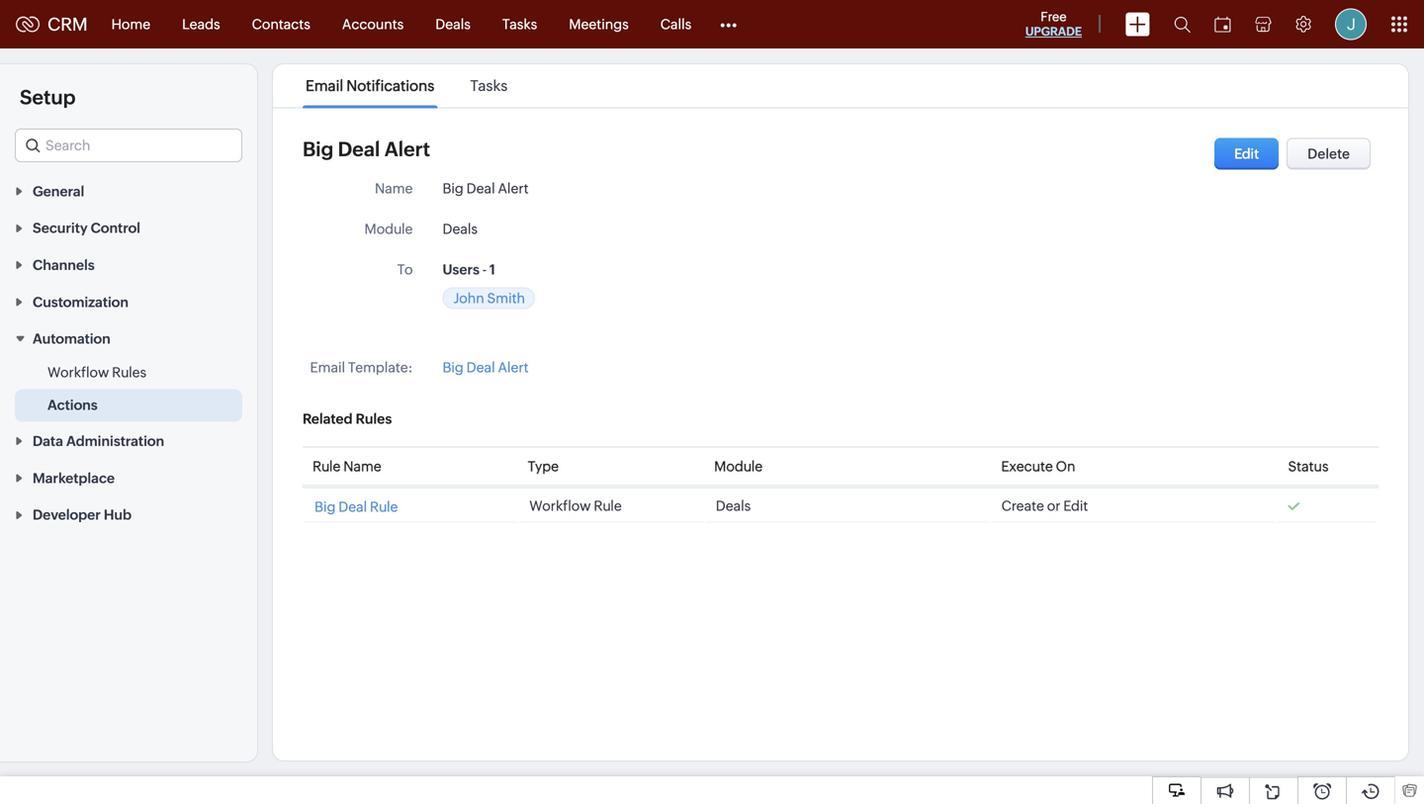 Task type: vqa. For each thing, say whether or not it's contained in the screenshot.
8th ICON_PROFILE from the top
no



Task type: locate. For each thing, give the bounding box(es) containing it.
alert
[[384, 138, 430, 161], [498, 181, 529, 196], [498, 360, 529, 375]]

developer
[[33, 507, 101, 523]]

search element
[[1162, 0, 1203, 48]]

execute
[[1001, 458, 1053, 474]]

email for email notifications
[[306, 77, 343, 94]]

smith
[[487, 290, 525, 306]]

status
[[1288, 458, 1329, 474]]

1
[[490, 262, 495, 277]]

email notifications
[[306, 77, 435, 94]]

None field
[[15, 129, 242, 162]]

customization button
[[0, 283, 257, 320]]

0 vertical spatial rules
[[112, 365, 147, 380]]

automation button
[[0, 320, 257, 357]]

security control
[[33, 220, 140, 236]]

accounts
[[342, 16, 404, 32]]

tasks
[[502, 16, 537, 32], [470, 77, 508, 94]]

security
[[33, 220, 88, 236]]

big deal rule
[[315, 499, 398, 515]]

list
[[288, 64, 526, 107]]

users
[[443, 262, 480, 277]]

john smith link
[[453, 290, 525, 306]]

tasks link left "meetings"
[[487, 0, 553, 48]]

channels button
[[0, 246, 257, 283]]

1 vertical spatial tasks link
[[467, 77, 511, 94]]

calls link
[[645, 0, 707, 48]]

0 vertical spatial big deal alert
[[303, 138, 430, 161]]

0 vertical spatial workflow
[[47, 365, 109, 380]]

security control button
[[0, 209, 257, 246]]

tasks link
[[487, 0, 553, 48], [467, 77, 511, 94]]

rule
[[313, 458, 341, 474], [594, 498, 622, 514], [370, 499, 398, 515]]

2 horizontal spatial rule
[[594, 498, 622, 514]]

0 vertical spatial tasks link
[[487, 0, 553, 48]]

workflow inside the automation "region"
[[47, 365, 109, 380]]

0 horizontal spatial module
[[364, 221, 413, 237]]

deal inside big deal rule link
[[338, 499, 367, 515]]

1 horizontal spatial rules
[[356, 411, 392, 427]]

big deal alert down the email notifications link
[[303, 138, 430, 161]]

big deal alert
[[303, 138, 430, 161], [443, 181, 529, 196], [443, 360, 529, 375]]

name up the to
[[375, 181, 413, 196]]

calls
[[660, 16, 692, 32]]

setup
[[20, 86, 76, 109]]

1 horizontal spatial rule
[[370, 499, 398, 515]]

rules
[[112, 365, 147, 380], [356, 411, 392, 427]]

0 vertical spatial module
[[364, 221, 413, 237]]

edit
[[1064, 498, 1088, 514]]

Search text field
[[16, 130, 241, 161]]

marketplace button
[[0, 459, 257, 496]]

name up big deal rule link
[[343, 458, 381, 474]]

data administration
[[33, 433, 164, 449]]

big deal rule link
[[315, 498, 398, 515]]

tasks link down deals link
[[467, 77, 511, 94]]

name
[[375, 181, 413, 196], [343, 458, 381, 474]]

rules right related
[[356, 411, 392, 427]]

tasks down deals link
[[470, 77, 508, 94]]

deals
[[436, 16, 471, 32], [443, 221, 478, 237], [716, 498, 751, 514]]

2 vertical spatial big deal alert
[[443, 360, 529, 375]]

automation
[[33, 331, 111, 347]]

big deal alert link
[[443, 360, 529, 375]]

email inside list
[[306, 77, 343, 94]]

deal down john smith
[[467, 360, 495, 375]]

workflow up actions link
[[47, 365, 109, 380]]

logo image
[[16, 16, 40, 32]]

workflow rule
[[529, 498, 622, 514]]

deal up -
[[467, 181, 495, 196]]

actions link
[[47, 395, 98, 415]]

home
[[111, 16, 150, 32]]

module
[[364, 221, 413, 237], [714, 458, 763, 474]]

big
[[303, 138, 334, 161], [443, 181, 464, 196], [443, 360, 464, 375], [315, 499, 336, 515]]

big deal alert down john smith
[[443, 360, 529, 375]]

rules for related rules
[[356, 411, 392, 427]]

workflow rules link
[[47, 363, 147, 382]]

contacts
[[252, 16, 310, 32]]

automation region
[[0, 357, 257, 422]]

big deal alert up -
[[443, 181, 529, 196]]

workflow for workflow rules
[[47, 365, 109, 380]]

execute on
[[1001, 458, 1076, 474]]

email up related
[[310, 360, 345, 375]]

email
[[306, 77, 343, 94], [310, 360, 345, 375]]

1 vertical spatial rules
[[356, 411, 392, 427]]

crm
[[47, 14, 88, 34]]

developer hub button
[[0, 496, 257, 533]]

1 horizontal spatial workflow
[[529, 498, 591, 514]]

general
[[33, 183, 84, 199]]

email left notifications
[[306, 77, 343, 94]]

big up users
[[443, 181, 464, 196]]

data administration button
[[0, 422, 257, 459]]

1 vertical spatial workflow
[[529, 498, 591, 514]]

create or edit
[[1002, 498, 1088, 514]]

big down rule name in the bottom left of the page
[[315, 499, 336, 515]]

1 vertical spatial deals
[[443, 221, 478, 237]]

0 vertical spatial deals
[[436, 16, 471, 32]]

0 horizontal spatial rules
[[112, 365, 147, 380]]

0 vertical spatial email
[[306, 77, 343, 94]]

None button
[[1215, 138, 1279, 170], [1287, 138, 1371, 170], [1215, 138, 1279, 170], [1287, 138, 1371, 170]]

email template:
[[310, 360, 413, 375]]

related rules
[[303, 411, 392, 427]]

meetings
[[569, 16, 629, 32]]

tasks right deals link
[[502, 16, 537, 32]]

rules down automation dropdown button
[[112, 365, 147, 380]]

big down the email notifications link
[[303, 138, 334, 161]]

1 vertical spatial email
[[310, 360, 345, 375]]

0 horizontal spatial workflow
[[47, 365, 109, 380]]

workflow
[[47, 365, 109, 380], [529, 498, 591, 514]]

2 vertical spatial alert
[[498, 360, 529, 375]]

deal down rule name in the bottom left of the page
[[338, 499, 367, 515]]

deal
[[338, 138, 380, 161], [467, 181, 495, 196], [467, 360, 495, 375], [338, 499, 367, 515]]

workflow down 'type'
[[529, 498, 591, 514]]

email for email template:
[[310, 360, 345, 375]]

1 vertical spatial module
[[714, 458, 763, 474]]

rule name
[[313, 458, 381, 474]]

type
[[528, 458, 559, 474]]

crm link
[[16, 14, 88, 34]]

1 horizontal spatial module
[[714, 458, 763, 474]]

users - 1
[[443, 262, 495, 277]]

rules inside the automation "region"
[[112, 365, 147, 380]]



Task type: describe. For each thing, give the bounding box(es) containing it.
calendar image
[[1215, 16, 1231, 32]]

1 vertical spatial tasks
[[470, 77, 508, 94]]

john smith
[[453, 290, 525, 306]]

create menu element
[[1114, 0, 1162, 48]]

create menu image
[[1126, 12, 1150, 36]]

customization
[[33, 294, 129, 310]]

upgrade
[[1026, 25, 1082, 38]]

general button
[[0, 172, 257, 209]]

free
[[1041, 9, 1067, 24]]

0 vertical spatial name
[[375, 181, 413, 196]]

to
[[397, 262, 413, 277]]

0 vertical spatial tasks
[[502, 16, 537, 32]]

related
[[303, 411, 353, 427]]

channels
[[33, 257, 95, 273]]

data
[[33, 433, 63, 449]]

accounts link
[[326, 0, 420, 48]]

or
[[1047, 498, 1061, 514]]

developer hub
[[33, 507, 132, 523]]

hub
[[104, 507, 132, 523]]

1 vertical spatial name
[[343, 458, 381, 474]]

home link
[[96, 0, 166, 48]]

list containing email notifications
[[288, 64, 526, 107]]

workflow rules
[[47, 365, 147, 380]]

actions
[[47, 397, 98, 413]]

0 horizontal spatial rule
[[313, 458, 341, 474]]

free upgrade
[[1026, 9, 1082, 38]]

meetings link
[[553, 0, 645, 48]]

1 vertical spatial alert
[[498, 181, 529, 196]]

contacts link
[[236, 0, 326, 48]]

1 vertical spatial big deal alert
[[443, 181, 529, 196]]

profile image
[[1335, 8, 1367, 40]]

on
[[1056, 458, 1076, 474]]

search image
[[1174, 16, 1191, 33]]

Other Modules field
[[707, 8, 750, 40]]

rules for workflow rules
[[112, 365, 147, 380]]

workflow for workflow rule
[[529, 498, 591, 514]]

leads
[[182, 16, 220, 32]]

email notifications link
[[303, 77, 438, 94]]

administration
[[66, 433, 164, 449]]

tasks link inside list
[[467, 77, 511, 94]]

template:
[[348, 360, 413, 375]]

marketplace
[[33, 470, 115, 486]]

big down john
[[443, 360, 464, 375]]

john
[[453, 290, 484, 306]]

notifications
[[346, 77, 435, 94]]

2 vertical spatial deals
[[716, 498, 751, 514]]

0 vertical spatial alert
[[384, 138, 430, 161]]

-
[[482, 262, 487, 277]]

leads link
[[166, 0, 236, 48]]

control
[[91, 220, 140, 236]]

deal down the email notifications link
[[338, 138, 380, 161]]

create
[[1002, 498, 1044, 514]]

profile element
[[1323, 0, 1379, 48]]

deals link
[[420, 0, 487, 48]]



